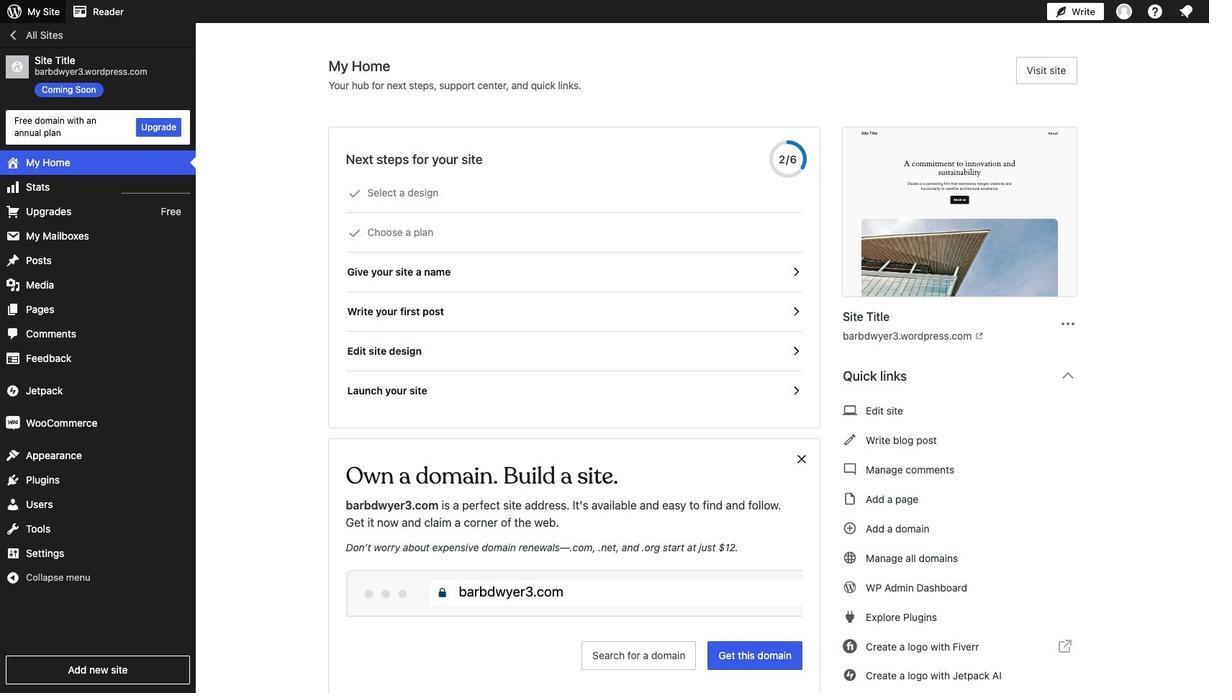 Task type: vqa. For each thing, say whether or not it's contained in the screenshot.
Premium button
no



Task type: describe. For each thing, give the bounding box(es) containing it.
edit image
[[843, 431, 858, 449]]

launchpad checklist element
[[346, 174, 803, 410]]

task enabled image
[[790, 266, 803, 279]]

manage your notifications image
[[1178, 3, 1195, 20]]

2 task enabled image from the top
[[790, 345, 803, 358]]

2 img image from the top
[[6, 416, 20, 430]]

3 task enabled image from the top
[[790, 384, 803, 397]]

help image
[[1147, 3, 1164, 20]]

laptop image
[[843, 402, 858, 419]]

more options for site site title image
[[1060, 315, 1077, 332]]

mode_comment image
[[843, 461, 858, 478]]

insert_drive_file image
[[843, 490, 858, 508]]



Task type: locate. For each thing, give the bounding box(es) containing it.
dismiss domain name promotion image
[[796, 451, 809, 468]]

main content
[[329, 57, 1089, 693]]

1 task enabled image from the top
[[790, 305, 803, 318]]

task enabled image
[[790, 305, 803, 318], [790, 345, 803, 358], [790, 384, 803, 397]]

my profile image
[[1117, 4, 1132, 19]]

2 vertical spatial task enabled image
[[790, 384, 803, 397]]

1 img image from the top
[[6, 383, 20, 398]]

0 vertical spatial img image
[[6, 383, 20, 398]]

0 vertical spatial task enabled image
[[790, 305, 803, 318]]

highest hourly views 0 image
[[122, 184, 190, 193]]

task complete image
[[348, 227, 361, 240]]

1 vertical spatial task enabled image
[[790, 345, 803, 358]]

1 vertical spatial img image
[[6, 416, 20, 430]]

task complete image
[[348, 187, 361, 200]]

img image
[[6, 383, 20, 398], [6, 416, 20, 430]]

progress bar
[[770, 140, 807, 178]]



